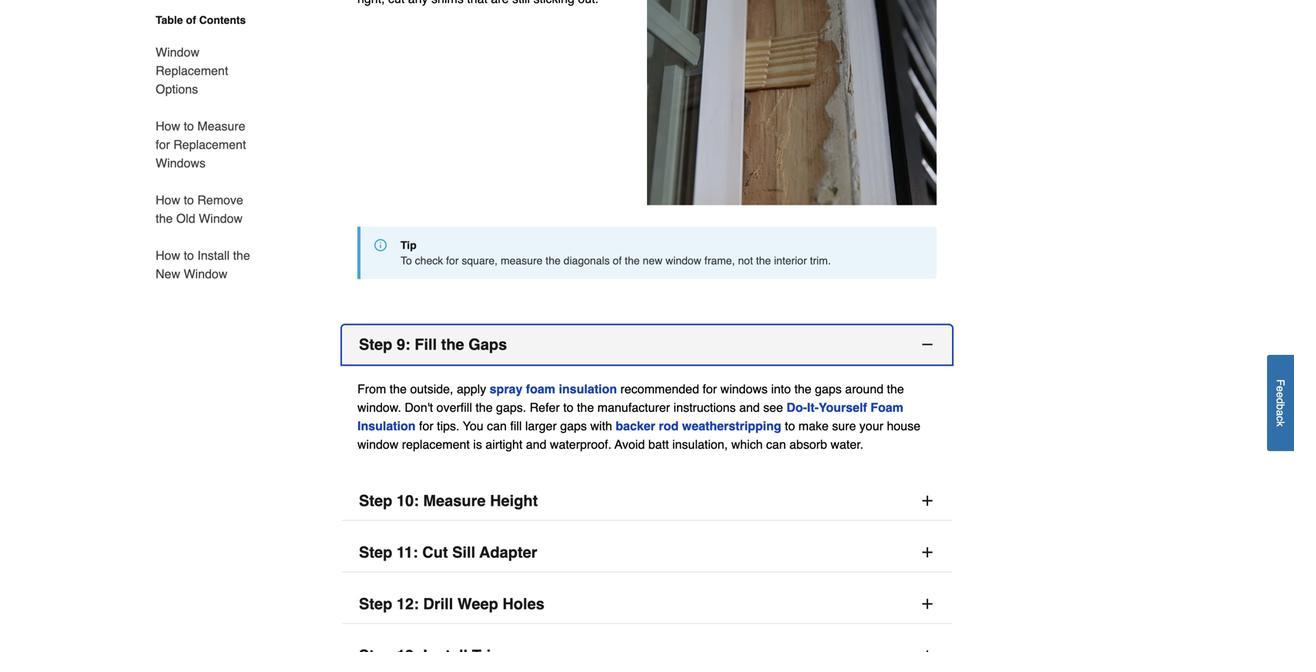 Task type: vqa. For each thing, say whether or not it's contained in the screenshot.
step in Button
yes



Task type: describe. For each thing, give the bounding box(es) containing it.
fill
[[510, 419, 522, 433]]

0 horizontal spatial of
[[186, 14, 196, 26]]

drill
[[423, 596, 453, 613]]

into
[[772, 382, 791, 396]]

rod
[[659, 419, 679, 433]]

interior
[[774, 255, 807, 267]]

make
[[799, 419, 829, 433]]

to inside the recommended for windows into the gaps around the window. don't overfill the gaps. refer to the manufacturer instructions and see
[[564, 401, 574, 415]]

can inside to make sure your house window replacement is airtight and waterproof. avoid batt insulation, which can absorb water.
[[767, 438, 786, 452]]

larger
[[526, 419, 557, 433]]

instructions
[[674, 401, 736, 415]]

0 horizontal spatial gaps
[[560, 419, 587, 433]]

foam
[[526, 382, 556, 396]]

2 e from the top
[[1275, 392, 1287, 398]]

window replacement options link
[[156, 34, 253, 108]]

gaps.
[[496, 401, 527, 415]]

step 11: cut sill adapter
[[359, 544, 538, 562]]

do-
[[787, 401, 808, 415]]

and inside to make sure your house window replacement is airtight and waterproof. avoid batt insulation, which can absorb water.
[[526, 438, 547, 452]]

to inside to make sure your house window replacement is airtight and waterproof. avoid batt insulation, which can absorb water.
[[785, 419, 796, 433]]

step 12: drill weep holes
[[359, 596, 545, 613]]

insulation
[[358, 419, 416, 433]]

don't
[[405, 401, 433, 415]]

11:
[[397, 544, 418, 562]]

batt
[[649, 438, 669, 452]]

insulation,
[[673, 438, 728, 452]]

how to remove the old window
[[156, 193, 243, 226]]

weatherstripping
[[682, 419, 782, 433]]

height
[[490, 492, 538, 510]]

how to remove the old window link
[[156, 182, 253, 237]]

b
[[1275, 404, 1287, 410]]

replacement inside window replacement options link
[[156, 64, 228, 78]]

adapter
[[480, 544, 538, 562]]

install
[[197, 249, 230, 263]]

waterproof.
[[550, 438, 612, 452]]

a
[[1275, 410, 1287, 416]]

1 e from the top
[[1275, 386, 1287, 392]]

your
[[860, 419, 884, 433]]

c
[[1275, 416, 1287, 422]]

the up foam
[[887, 382, 905, 396]]

how for how to measure for replacement windows
[[156, 119, 180, 133]]

f e e d b a c k
[[1275, 380, 1287, 427]]

the right measure
[[546, 255, 561, 267]]

plus image
[[920, 597, 936, 612]]

recommended for windows into the gaps around the window. don't overfill the gaps. refer to the manufacturer instructions and see
[[358, 382, 905, 415]]

contents
[[199, 14, 246, 26]]

options
[[156, 82, 198, 96]]

tip
[[401, 239, 417, 252]]

how for how to install the new window
[[156, 249, 180, 263]]

with
[[591, 419, 613, 433]]

manufacturer
[[598, 401, 670, 415]]

gaps
[[469, 336, 507, 354]]

how to measure for replacement windows link
[[156, 108, 253, 182]]

how to install the new window link
[[156, 237, 253, 284]]

for inside tip to check for square, measure the diagonals of the new window frame, not the interior trim.
[[446, 255, 459, 267]]

cut
[[423, 544, 448, 562]]

refer
[[530, 401, 560, 415]]

to make sure your house window replacement is airtight and waterproof. avoid batt insulation, which can absorb water.
[[358, 419, 921, 452]]

step 12: drill weep holes button
[[342, 585, 953, 625]]

f
[[1275, 380, 1287, 386]]

the up the do-
[[795, 382, 812, 396]]

not
[[738, 255, 753, 267]]

outside,
[[410, 382, 454, 396]]

sure
[[833, 419, 857, 433]]

remove
[[197, 193, 243, 207]]

for inside the recommended for windows into the gaps around the window. don't overfill the gaps. refer to the manufacturer instructions and see
[[703, 382, 717, 396]]

how for how to remove the old window
[[156, 193, 180, 207]]

3 plus image from the top
[[920, 648, 936, 653]]

step 10: measure height button
[[342, 482, 953, 521]]

the inside how to install the new window
[[233, 249, 250, 263]]

sill
[[453, 544, 476, 562]]

trim.
[[810, 255, 831, 267]]

table
[[156, 14, 183, 26]]

the inside button
[[441, 336, 464, 354]]

window for install
[[184, 267, 228, 281]]

spray
[[490, 382, 523, 396]]

window inside to make sure your house window replacement is airtight and waterproof. avoid batt insulation, which can absorb water.
[[358, 438, 399, 452]]

12:
[[397, 596, 419, 613]]

backer
[[616, 419, 656, 433]]

step for step 10: measure height
[[359, 492, 393, 510]]

to
[[401, 255, 412, 267]]

a window with shims inserted to make it level. image
[[647, 0, 937, 205]]

frame,
[[705, 255, 735, 267]]

apply
[[457, 382, 486, 396]]

it-
[[808, 401, 819, 415]]

replacement
[[402, 438, 470, 452]]

windows
[[156, 156, 206, 170]]

to for remove
[[184, 193, 194, 207]]

measure for to
[[197, 119, 245, 133]]

step 11: cut sill adapter button
[[342, 534, 953, 573]]

spray foam insulation link
[[490, 382, 617, 396]]

table of contents
[[156, 14, 246, 26]]



Task type: locate. For each thing, give the bounding box(es) containing it.
info image
[[375, 239, 387, 252]]

for
[[156, 138, 170, 152], [446, 255, 459, 267], [703, 382, 717, 396], [419, 419, 434, 433]]

you
[[463, 419, 484, 433]]

2 vertical spatial how
[[156, 249, 180, 263]]

how up the new
[[156, 249, 180, 263]]

window inside how to install the new window
[[184, 267, 228, 281]]

to down the do-
[[785, 419, 796, 433]]

window.
[[358, 401, 401, 415]]

1 how from the top
[[156, 119, 180, 133]]

and inside the recommended for windows into the gaps around the window. don't overfill the gaps. refer to the manufacturer instructions and see
[[740, 401, 760, 415]]

table of contents element
[[137, 12, 253, 284]]

window inside window replacement options
[[156, 45, 200, 59]]

measure inside step 10: measure height button
[[423, 492, 486, 510]]

plus image inside step 10: measure height button
[[920, 494, 936, 509]]

2 vertical spatial plus image
[[920, 648, 936, 653]]

2 how from the top
[[156, 193, 180, 207]]

how inside how to install the new window
[[156, 249, 180, 263]]

plus image for step 10: measure height
[[920, 494, 936, 509]]

to inside how to measure for replacement windows
[[184, 119, 194, 133]]

the down from the outside, apply spray foam insulation
[[476, 401, 493, 415]]

0 horizontal spatial window
[[358, 438, 399, 452]]

to for install
[[184, 249, 194, 263]]

can left fill
[[487, 419, 507, 433]]

2 step from the top
[[359, 492, 393, 510]]

to up old
[[184, 193, 194, 207]]

gaps inside the recommended for windows into the gaps around the window. don't overfill the gaps. refer to the manufacturer instructions and see
[[815, 382, 842, 396]]

the right install
[[233, 249, 250, 263]]

step 9: fill the gaps
[[359, 336, 507, 354]]

1 vertical spatial measure
[[423, 492, 486, 510]]

weep
[[458, 596, 498, 613]]

step for step 9: fill the gaps
[[359, 336, 393, 354]]

1 step from the top
[[359, 336, 393, 354]]

how to install the new window
[[156, 249, 250, 281]]

step 9: fill the gaps button
[[342, 326, 953, 365]]

how down options on the top of page
[[156, 119, 180, 133]]

avoid
[[615, 438, 645, 452]]

absorb
[[790, 438, 828, 452]]

1 vertical spatial replacement
[[173, 138, 246, 152]]

step for step 11: cut sill adapter
[[359, 544, 393, 562]]

minus image
[[920, 337, 936, 353]]

the right from
[[390, 382, 407, 396]]

1 plus image from the top
[[920, 494, 936, 509]]

e up d
[[1275, 386, 1287, 392]]

to for measure
[[184, 119, 194, 133]]

gaps
[[815, 382, 842, 396], [560, 419, 587, 433]]

the right "not"
[[756, 255, 771, 267]]

window inside how to remove the old window
[[199, 212, 243, 226]]

from
[[358, 382, 386, 396]]

window inside tip to check for square, measure the diagonals of the new window frame, not the interior trim.
[[666, 255, 702, 267]]

the left old
[[156, 212, 173, 226]]

for inside how to measure for replacement windows
[[156, 138, 170, 152]]

step inside step 12: drill weep holes button
[[359, 596, 393, 613]]

1 vertical spatial window
[[199, 212, 243, 226]]

1 vertical spatial plus image
[[920, 545, 936, 561]]

to up windows
[[184, 119, 194, 133]]

overfill
[[437, 401, 472, 415]]

is
[[473, 438, 482, 452]]

diagonals
[[564, 255, 610, 267]]

how to measure for replacement windows
[[156, 119, 246, 170]]

1 horizontal spatial can
[[767, 438, 786, 452]]

step left "12:" on the left bottom of the page
[[359, 596, 393, 613]]

1 vertical spatial and
[[526, 438, 547, 452]]

e
[[1275, 386, 1287, 392], [1275, 392, 1287, 398]]

3 step from the top
[[359, 544, 393, 562]]

0 vertical spatial replacement
[[156, 64, 228, 78]]

plus image
[[920, 494, 936, 509], [920, 545, 936, 561], [920, 648, 936, 653]]

fill
[[415, 336, 437, 354]]

step for step 12: drill weep holes
[[359, 596, 393, 613]]

1 vertical spatial window
[[358, 438, 399, 452]]

d
[[1275, 398, 1287, 404]]

how inside how to remove the old window
[[156, 193, 180, 207]]

tips.
[[437, 419, 460, 433]]

around
[[846, 382, 884, 396]]

0 horizontal spatial measure
[[197, 119, 245, 133]]

step left the 11:
[[359, 544, 393, 562]]

1 horizontal spatial measure
[[423, 492, 486, 510]]

step inside step 10: measure height button
[[359, 492, 393, 510]]

square,
[[462, 255, 498, 267]]

how
[[156, 119, 180, 133], [156, 193, 180, 207], [156, 249, 180, 263]]

can right which
[[767, 438, 786, 452]]

airtight
[[486, 438, 523, 452]]

1 horizontal spatial gaps
[[815, 382, 842, 396]]

replacement up windows
[[173, 138, 246, 152]]

and
[[740, 401, 760, 415], [526, 438, 547, 452]]

measure for 10:
[[423, 492, 486, 510]]

step inside step 9: fill the gaps button
[[359, 336, 393, 354]]

how inside how to measure for replacement windows
[[156, 119, 180, 133]]

0 vertical spatial measure
[[197, 119, 245, 133]]

1 vertical spatial can
[[767, 438, 786, 452]]

the inside how to remove the old window
[[156, 212, 173, 226]]

measure
[[501, 255, 543, 267]]

the
[[156, 212, 173, 226], [233, 249, 250, 263], [546, 255, 561, 267], [625, 255, 640, 267], [756, 255, 771, 267], [441, 336, 464, 354], [390, 382, 407, 396], [795, 382, 812, 396], [887, 382, 905, 396], [476, 401, 493, 415], [577, 401, 594, 415]]

holes
[[503, 596, 545, 613]]

step left the 9:
[[359, 336, 393, 354]]

replacement inside how to measure for replacement windows
[[173, 138, 246, 152]]

step 10: measure height
[[359, 492, 538, 510]]

the right fill
[[441, 336, 464, 354]]

do-it-yourself foam insulation link
[[358, 401, 904, 433]]

measure
[[197, 119, 245, 133], [423, 492, 486, 510]]

gaps up yourself
[[815, 382, 842, 396]]

4 step from the top
[[359, 596, 393, 613]]

gaps up waterproof.
[[560, 419, 587, 433]]

0 vertical spatial can
[[487, 419, 507, 433]]

check
[[415, 255, 443, 267]]

from the outside, apply spray foam insulation
[[358, 382, 617, 396]]

2 vertical spatial window
[[184, 267, 228, 281]]

0 vertical spatial plus image
[[920, 494, 936, 509]]

9:
[[397, 336, 411, 354]]

yourself
[[819, 401, 868, 415]]

do-it-yourself foam insulation
[[358, 401, 904, 433]]

which
[[732, 438, 763, 452]]

to left install
[[184, 249, 194, 263]]

2 plus image from the top
[[920, 545, 936, 561]]

see
[[764, 401, 784, 415]]

for up instructions on the right of page
[[703, 382, 717, 396]]

to inside how to remove the old window
[[184, 193, 194, 207]]

how up old
[[156, 193, 180, 207]]

0 vertical spatial and
[[740, 401, 760, 415]]

1 horizontal spatial of
[[613, 255, 622, 267]]

recommended
[[621, 382, 700, 396]]

to right refer
[[564, 401, 574, 415]]

k
[[1275, 422, 1287, 427]]

to inside how to install the new window
[[184, 249, 194, 263]]

for up windows
[[156, 138, 170, 152]]

1 vertical spatial how
[[156, 193, 180, 207]]

step left 10:
[[359, 492, 393, 510]]

0 vertical spatial window
[[156, 45, 200, 59]]

foam
[[871, 401, 904, 415]]

new
[[643, 255, 663, 267]]

window
[[156, 45, 200, 59], [199, 212, 243, 226], [184, 267, 228, 281]]

of right diagonals
[[613, 255, 622, 267]]

and down the windows
[[740, 401, 760, 415]]

of right the table
[[186, 14, 196, 26]]

measure right 10:
[[423, 492, 486, 510]]

plus image for step 11: cut sill adapter
[[920, 545, 936, 561]]

f e e d b a c k button
[[1268, 355, 1295, 452]]

for down don't on the bottom left
[[419, 419, 434, 433]]

step inside step 11: cut sill adapter button
[[359, 544, 393, 562]]

house
[[887, 419, 921, 433]]

replacement
[[156, 64, 228, 78], [173, 138, 246, 152]]

e up 'b'
[[1275, 392, 1287, 398]]

1 horizontal spatial window
[[666, 255, 702, 267]]

old
[[176, 212, 195, 226]]

3 how from the top
[[156, 249, 180, 263]]

for tips. you can fill larger gaps with backer rod weatherstripping
[[416, 419, 782, 433]]

the left new at the top
[[625, 255, 640, 267]]

0 horizontal spatial can
[[487, 419, 507, 433]]

of
[[186, 14, 196, 26], [613, 255, 622, 267]]

of inside tip to check for square, measure the diagonals of the new window frame, not the interior trim.
[[613, 255, 622, 267]]

0 horizontal spatial and
[[526, 438, 547, 452]]

plus image inside step 11: cut sill adapter button
[[920, 545, 936, 561]]

to
[[184, 119, 194, 133], [184, 193, 194, 207], [184, 249, 194, 263], [564, 401, 574, 415], [785, 419, 796, 433]]

window down install
[[184, 267, 228, 281]]

0 vertical spatial window
[[666, 255, 702, 267]]

window down remove
[[199, 212, 243, 226]]

window right new at the top
[[666, 255, 702, 267]]

window for remove
[[199, 212, 243, 226]]

for right check
[[446, 255, 459, 267]]

0 vertical spatial of
[[186, 14, 196, 26]]

replacement up options on the top of page
[[156, 64, 228, 78]]

tip to check for square, measure the diagonals of the new window frame, not the interior trim.
[[401, 239, 831, 267]]

backer rod weatherstripping link
[[616, 419, 782, 433]]

insulation
[[559, 382, 617, 396]]

0 vertical spatial gaps
[[815, 382, 842, 396]]

1 vertical spatial of
[[613, 255, 622, 267]]

measure inside how to measure for replacement windows
[[197, 119, 245, 133]]

0 vertical spatial how
[[156, 119, 180, 133]]

window down the table
[[156, 45, 200, 59]]

1 horizontal spatial and
[[740, 401, 760, 415]]

the down the insulation
[[577, 401, 594, 415]]

10:
[[397, 492, 419, 510]]

window down insulation
[[358, 438, 399, 452]]

windows
[[721, 382, 768, 396]]

and down larger
[[526, 438, 547, 452]]

1 vertical spatial gaps
[[560, 419, 587, 433]]

new
[[156, 267, 180, 281]]

step
[[359, 336, 393, 354], [359, 492, 393, 510], [359, 544, 393, 562], [359, 596, 393, 613]]

measure up windows
[[197, 119, 245, 133]]



